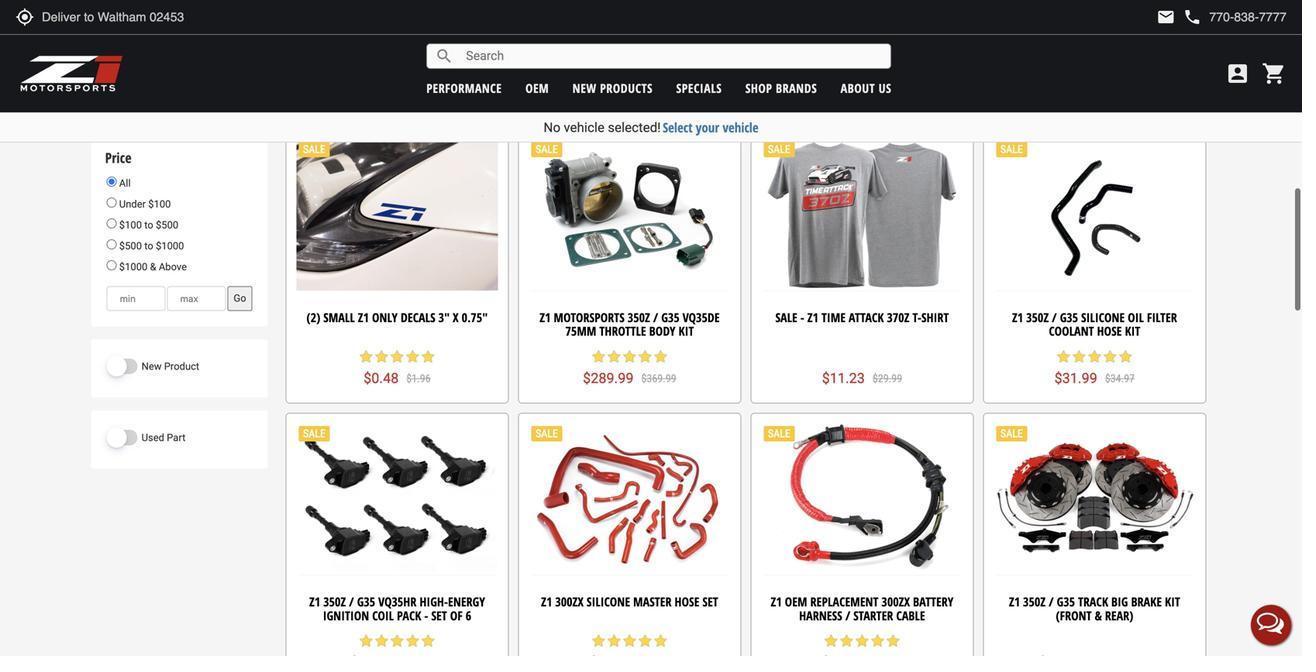 Task type: describe. For each thing, give the bounding box(es) containing it.
battery
[[913, 594, 954, 611]]

z1 for z1 370z / g37 track big brake kit (front & rear)
[[777, 38, 788, 55]]

2 & up image
[[107, 75, 118, 90]]

shirt for sale - z1 spec z 350z t-shirt
[[441, 38, 468, 55]]

6
[[466, 608, 472, 624]]

rear) for g35
[[1105, 608, 1134, 624]]

phone
[[1183, 8, 1202, 26]]

big for g35
[[1112, 594, 1128, 611]]

energy
[[448, 594, 485, 611]]

sale for sale - z1 spec z 350z t-shirt
[[326, 38, 348, 55]]

3"
[[439, 309, 450, 326]]

$289.99
[[583, 370, 634, 387]]

1 horizontal spatial set
[[703, 594, 718, 611]]

$31.99
[[1055, 370, 1098, 387]]

sale for sale - z1 time attack 370z t-shirt
[[776, 309, 798, 326]]

ratings
[[105, 19, 145, 38]]

search
[[435, 47, 454, 66]]

z1 for z1 350z / g35 vq35hr high-energy ignition coil pack - set of 6
[[309, 594, 320, 611]]

350z for z1 350z / g35 track big brake kit (front & rear)
[[1023, 594, 1046, 611]]

z1 for z1 350z / g35 track big brake kit (front & rear)
[[1009, 594, 1020, 611]]

z1 for z1 oem replacement 300zx battery harness / starter cable
[[771, 594, 782, 611]]

to for $500
[[144, 240, 153, 252]]

no
[[544, 120, 561, 135]]

my_location
[[16, 8, 34, 26]]

new products link
[[573, 80, 653, 97]]

sale - z1 spec z 350z t-shirt
[[326, 38, 468, 55]]

0 horizontal spatial hose
[[675, 594, 700, 611]]

used
[[142, 432, 164, 444]]

/ for z1 350z / g35 vq35hr high-energy ignition coil pack - set of 6
[[349, 594, 354, 611]]

$1000 & above
[[117, 261, 187, 273]]

t- for 350z
[[432, 38, 441, 55]]

about
[[841, 80, 875, 97]]

$159.98
[[642, 88, 677, 100]]

$149.99
[[583, 86, 634, 102]]

body
[[649, 323, 676, 340]]

$34.97
[[1106, 372, 1135, 385]]

z1 350z / g35 track big brake kit (front & rear)
[[1009, 594, 1181, 624]]

under  $100
[[117, 198, 171, 210]]

(front for g37
[[824, 52, 860, 68]]

z1 for z1 300zx silicone master hose set
[[541, 594, 552, 611]]

lift
[[648, 38, 667, 55]]

(front for g35
[[1056, 608, 1092, 624]]

time
[[822, 309, 846, 326]]

1 horizontal spatial $500
[[156, 219, 178, 231]]

(2)
[[307, 309, 320, 326]]

your
[[696, 119, 720, 136]]

filter
[[1147, 309, 1178, 326]]

vq35hr
[[378, 594, 417, 611]]

shirt for sale - z1 time attack 370z t-shirt
[[922, 309, 949, 326]]

1 horizontal spatial $1000
[[156, 240, 184, 252]]

starter
[[854, 608, 893, 624]]

of
[[450, 608, 463, 624]]

brands
[[776, 80, 817, 97]]

hose inside z1 350z / g35 silicone oil filter coolant hose kit
[[1097, 323, 1122, 340]]

shopping_cart link
[[1258, 61, 1287, 86]]

$500 to $1000
[[117, 240, 184, 252]]

350z for z1 350z / g35 vq35hr high-energy ignition coil pack - set of 6
[[323, 594, 346, 611]]

min number field
[[107, 286, 166, 311]]

vq35de
[[683, 309, 720, 326]]

products
[[600, 80, 653, 97]]

only
[[372, 309, 398, 326]]

account_box
[[1226, 61, 1251, 86]]

0.75"
[[462, 309, 488, 326]]

under
[[119, 198, 146, 210]]

mail
[[1157, 8, 1176, 26]]

Search search field
[[454, 44, 891, 68]]

$4,999.99 $5,499.99
[[807, 86, 918, 102]]

1 horizontal spatial $100
[[148, 198, 171, 210]]

replacement
[[811, 594, 879, 611]]

$1.96
[[407, 372, 431, 385]]

performance link
[[427, 80, 502, 97]]

oil
[[1128, 309, 1144, 326]]

1 horizontal spatial vehicle
[[723, 119, 759, 136]]

attack
[[849, 309, 884, 326]]

$100 to $500
[[117, 219, 178, 231]]

all
[[117, 177, 131, 189]]

mail phone
[[1157, 8, 1202, 26]]

master
[[633, 594, 672, 611]]

z1 for z1 350z / g35 silicone oil filter coolant hose kit
[[1013, 309, 1024, 326]]

selected!
[[608, 120, 661, 135]]

/ inside z1 oem replacement 300zx battery harness / starter cable
[[846, 608, 851, 624]]

new
[[142, 361, 162, 372]]

track for g35
[[1078, 594, 1109, 611]]

shop brands link
[[746, 80, 817, 97]]

to for $100
[[144, 219, 153, 231]]

1 300zx from the left
[[555, 594, 584, 611]]

1 horizontal spatial 370z
[[887, 309, 910, 326]]

ignition
[[323, 608, 369, 624]]

spec
[[373, 38, 395, 55]]

- for time
[[801, 309, 805, 326]]

price
[[105, 149, 131, 168]]

star star star star star for g35
[[359, 634, 436, 649]]

t- for 370z
[[913, 309, 922, 326]]

z1 motorsports 350z / g35 vq35de 75mm throttle body kit
[[540, 309, 720, 340]]

silicone inside z1 350z / g35 silicone oil filter coolant hose kit
[[1082, 309, 1125, 326]]

kit inside z1 370z / g37 track big brake kit (front & rear)
[[933, 38, 948, 55]]

350z for z1 350z / g35 silicone oil filter coolant hose kit
[[1027, 309, 1049, 326]]

sale - z1 time attack 370z t-shirt
[[776, 309, 949, 326]]

0 horizontal spatial $1000
[[119, 261, 148, 273]]

small
[[324, 309, 355, 326]]

$11.23 $29.99
[[822, 370, 903, 387]]

z1 300zx silicone master hose set
[[541, 594, 718, 611]]

g35 for z1 350z / g35 silicone oil filter coolant hose kit
[[1060, 309, 1079, 326]]

star star star star star for 300zx
[[824, 634, 901, 649]]

coil
[[372, 608, 394, 624]]

throttle
[[600, 323, 646, 340]]

shop
[[746, 80, 773, 97]]

product
[[164, 361, 199, 372]]

new products
[[573, 80, 653, 97]]

/ for z1 350z / g35 silicone oil filter coolant hose kit
[[1052, 309, 1057, 326]]

star star star star star $149.99 $159.98
[[583, 64, 677, 102]]

z
[[398, 38, 403, 55]]

z1 350z / g35 silicone oil filter coolant hose kit
[[1013, 309, 1178, 340]]

g35 for z1 350z / g35 track big brake kit (front & rear)
[[1057, 594, 1075, 611]]



Task type: locate. For each thing, give the bounding box(es) containing it.
/ inside z1 370z / g37 track big brake kit (front & rear)
[[817, 38, 822, 55]]

z1 370z / g37 track big brake kit (front & rear)
[[777, 38, 948, 68]]

1 vertical spatial brake
[[1132, 594, 1162, 611]]

(2) small z1 only decals 3" x 0.75"
[[307, 309, 488, 326]]

t-
[[432, 38, 441, 55], [913, 309, 922, 326]]

to up '$500 to $1000'
[[144, 219, 153, 231]]

decals
[[401, 309, 436, 326]]

/ inside 'z1 350z / g35 vq35hr high-energy ignition coil pack - set of 6'
[[349, 594, 354, 611]]

phone link
[[1183, 8, 1287, 26]]

$11.23
[[822, 370, 865, 387]]

0 vertical spatial to
[[144, 219, 153, 231]]

0 vertical spatial silicone
[[1082, 309, 1125, 326]]

sale left 'spec'
[[326, 38, 348, 55]]

above
[[159, 261, 187, 273]]

1 horizontal spatial &
[[863, 52, 870, 68]]

- for spec
[[352, 38, 355, 55]]

2 to from the top
[[144, 240, 153, 252]]

select
[[663, 119, 693, 136]]

z1 inside z1 350z / g35 track big brake kit (front & rear)
[[1009, 594, 1020, 611]]

0 horizontal spatial vehicle
[[564, 120, 605, 135]]

1 horizontal spatial t-
[[913, 309, 922, 326]]

$500
[[156, 219, 178, 231], [119, 240, 142, 252]]

1 vertical spatial oem
[[785, 594, 808, 611]]

/
[[817, 38, 822, 55], [653, 309, 658, 326], [1052, 309, 1057, 326], [349, 594, 354, 611], [1049, 594, 1054, 611], [846, 608, 851, 624]]

track inside z1 350z / g35 track big brake kit (front & rear)
[[1078, 594, 1109, 611]]

g35
[[662, 309, 680, 326], [1060, 309, 1079, 326], [357, 594, 375, 611], [1057, 594, 1075, 611]]

$100 down 'under'
[[119, 219, 142, 231]]

rear)
[[873, 52, 901, 68], [1105, 608, 1134, 624]]

go
[[234, 293, 246, 304]]

& inside z1 350z / g35 track big brake kit (front & rear)
[[1095, 608, 1102, 624]]

g35 inside z1 350z / g35 silicone oil filter coolant hose kit
[[1060, 309, 1079, 326]]

z1 inside z1 350z / g35 silicone oil filter coolant hose kit
[[1013, 309, 1024, 326]]

z1 for z1 motorsports 350z / g35 vq35de 75mm throttle body kit
[[540, 309, 551, 326]]

set left of
[[431, 608, 447, 624]]

1 horizontal spatial oem
[[785, 594, 808, 611]]

370z left g37
[[791, 38, 813, 55]]

1 vertical spatial -
[[801, 309, 805, 326]]

300zx
[[555, 594, 584, 611], [882, 594, 910, 611]]

new
[[573, 80, 597, 97]]

0 horizontal spatial &
[[150, 261, 156, 273]]

0 horizontal spatial $100
[[119, 219, 142, 231]]

2 horizontal spatial -
[[801, 309, 805, 326]]

370z right attack
[[887, 309, 910, 326]]

brake for z1 350z / g35 track big brake kit (front & rear)
[[1132, 594, 1162, 611]]

oem left replacement
[[785, 594, 808, 611]]

2 vertical spatial -
[[424, 608, 428, 624]]

big inside z1 350z / g35 track big brake kit (front & rear)
[[1112, 594, 1128, 611]]

- right pack
[[424, 608, 428, 624]]

0 horizontal spatial t-
[[432, 38, 441, 55]]

& inside z1 370z / g37 track big brake kit (front & rear)
[[863, 52, 870, 68]]

0 horizontal spatial big
[[879, 38, 896, 55]]

x
[[453, 309, 459, 326]]

no vehicle selected! select your vehicle
[[544, 119, 759, 136]]

1 horizontal spatial 300zx
[[882, 594, 910, 611]]

star inside "star $29.99"
[[421, 64, 436, 80]]

$29.99 for star
[[408, 88, 437, 100]]

1 vertical spatial silicone
[[587, 594, 630, 611]]

$29.99 down "search" on the top left
[[408, 88, 437, 100]]

1 horizontal spatial brake
[[1132, 594, 1162, 611]]

rear) inside z1 370z / g37 track big brake kit (front & rear)
[[873, 52, 901, 68]]

vehicle right your on the right
[[723, 119, 759, 136]]

0 horizontal spatial -
[[352, 38, 355, 55]]

1 horizontal spatial -
[[424, 608, 428, 624]]

1 star star star star star from the left
[[359, 634, 436, 649]]

(front inside z1 350z / g35 track big brake kit (front & rear)
[[1056, 608, 1092, 624]]

g37
[[825, 38, 843, 55]]

star star star star star $31.99 $34.97
[[1055, 349, 1135, 387]]

z1 350z hatch lift kit
[[574, 38, 686, 55]]

1 vertical spatial t-
[[913, 309, 922, 326]]

2 horizontal spatial star star star star star
[[824, 634, 901, 649]]

new product
[[142, 361, 199, 372]]

z1 inside z1 oem replacement 300zx battery harness / starter cable
[[771, 594, 782, 611]]

None radio
[[107, 198, 117, 208]]

1 vertical spatial sale
[[776, 309, 798, 326]]

$100 up the $100 to $500
[[148, 198, 171, 210]]

to
[[144, 219, 153, 231], [144, 240, 153, 252]]

z1 oem replacement 300zx battery harness / starter cable
[[771, 594, 954, 624]]

350z inside "z1 motorsports 350z / g35 vq35de 75mm throttle body kit"
[[628, 309, 650, 326]]

$29.99 inside "$11.23 $29.99"
[[873, 372, 903, 385]]

performance
[[427, 80, 502, 97]]

hose
[[1097, 323, 1122, 340], [675, 594, 700, 611]]

0 vertical spatial t-
[[432, 38, 441, 55]]

None radio
[[107, 177, 117, 187], [107, 219, 117, 229], [107, 240, 117, 250], [107, 261, 117, 271], [107, 177, 117, 187], [107, 219, 117, 229], [107, 240, 117, 250], [107, 261, 117, 271]]

350z inside 'z1 350z / g35 vq35hr high-energy ignition coil pack - set of 6'
[[323, 594, 346, 611]]

$29.99 right $11.23
[[873, 372, 903, 385]]

set right master on the bottom
[[703, 594, 718, 611]]

max number field
[[167, 286, 226, 311]]

0 horizontal spatial $29.99
[[408, 88, 437, 100]]

0 horizontal spatial 300zx
[[555, 594, 584, 611]]

1 & up image
[[107, 90, 118, 106]]

0 vertical spatial big
[[879, 38, 896, 55]]

coolant
[[1049, 323, 1094, 340]]

1 vertical spatial 370z
[[887, 309, 910, 326]]

- left 'spec'
[[352, 38, 355, 55]]

about us
[[841, 80, 892, 97]]

1 vertical spatial &
[[150, 261, 156, 273]]

300zx inside z1 oem replacement 300zx battery harness / starter cable
[[882, 594, 910, 611]]

0 horizontal spatial set
[[431, 608, 447, 624]]

2 horizontal spatial &
[[1095, 608, 1102, 624]]

1 horizontal spatial $29.99
[[873, 372, 903, 385]]

$500 down the $100 to $500
[[119, 240, 142, 252]]

kit inside z1 350z / g35 silicone oil filter coolant hose kit
[[1125, 323, 1141, 340]]

g35 inside 'z1 350z / g35 vq35hr high-energy ignition coil pack - set of 6'
[[357, 594, 375, 611]]

0 horizontal spatial star star star star star
[[359, 634, 436, 649]]

hose left the oil
[[1097, 323, 1122, 340]]

kit inside "z1 motorsports 350z / g35 vq35de 75mm throttle body kit"
[[679, 323, 694, 340]]

/ inside "z1 motorsports 350z / g35 vq35de 75mm throttle body kit"
[[653, 309, 658, 326]]

oem up no
[[526, 80, 549, 97]]

set inside 'z1 350z / g35 vq35hr high-energy ignition coil pack - set of 6'
[[431, 608, 447, 624]]

cable
[[897, 608, 925, 624]]

2 vertical spatial &
[[1095, 608, 1102, 624]]

1 horizontal spatial (front
[[1056, 608, 1092, 624]]

350z inside z1 350z / g35 silicone oil filter coolant hose kit
[[1027, 309, 1049, 326]]

z1 350z / g35 vq35hr high-energy ignition coil pack - set of 6
[[309, 594, 485, 624]]

used part
[[142, 432, 186, 444]]

1 vertical spatial shirt
[[922, 309, 949, 326]]

vehicle inside no vehicle selected! select your vehicle
[[564, 120, 605, 135]]

shirt right attack
[[922, 309, 949, 326]]

1 vertical spatial $100
[[119, 219, 142, 231]]

g35 inside z1 350z / g35 track big brake kit (front & rear)
[[1057, 594, 1075, 611]]

& for z1 370z / g37 track big brake kit (front & rear)
[[863, 52, 870, 68]]

about us link
[[841, 80, 892, 97]]

brake inside z1 350z / g35 track big brake kit (front & rear)
[[1132, 594, 1162, 611]]

75mm
[[566, 323, 597, 340]]

0 vertical spatial &
[[863, 52, 870, 68]]

0 horizontal spatial track
[[846, 38, 876, 55]]

0 horizontal spatial rear)
[[873, 52, 901, 68]]

/ inside z1 350z / g35 silicone oil filter coolant hose kit
[[1052, 309, 1057, 326]]

$29.99 for $11.23
[[873, 372, 903, 385]]

kit
[[670, 38, 686, 55], [933, 38, 948, 55], [679, 323, 694, 340], [1125, 323, 1141, 340], [1165, 594, 1181, 611]]

track for g37
[[846, 38, 876, 55]]

- inside 'z1 350z / g35 vq35hr high-energy ignition coil pack - set of 6'
[[424, 608, 428, 624]]

0 horizontal spatial shirt
[[441, 38, 468, 55]]

z1 inside z1 370z / g37 track big brake kit (front & rear)
[[777, 38, 788, 55]]

rear) inside z1 350z / g35 track big brake kit (front & rear)
[[1105, 608, 1134, 624]]

1 horizontal spatial rear)
[[1105, 608, 1134, 624]]

silicone left master on the bottom
[[587, 594, 630, 611]]

0 vertical spatial $100
[[148, 198, 171, 210]]

0 vertical spatial -
[[352, 38, 355, 55]]

shop brands
[[746, 80, 817, 97]]

go button
[[227, 286, 252, 311]]

shirt up performance link
[[441, 38, 468, 55]]

(front inside z1 370z / g37 track big brake kit (front & rear)
[[824, 52, 860, 68]]

0 horizontal spatial silicone
[[587, 594, 630, 611]]

1 horizontal spatial hose
[[1097, 323, 1122, 340]]

z1 for z1 350z hatch lift kit
[[574, 38, 585, 55]]

star star star star star down starter
[[824, 634, 901, 649]]

shopping_cart
[[1262, 61, 1287, 86]]

0 horizontal spatial (front
[[824, 52, 860, 68]]

0 horizontal spatial brake
[[899, 38, 930, 55]]

g35 inside "z1 motorsports 350z / g35 vq35de 75mm throttle body kit"
[[662, 309, 680, 326]]

motorsports
[[554, 309, 625, 326]]

0 vertical spatial sale
[[326, 38, 348, 55]]

star
[[421, 64, 436, 80], [591, 64, 607, 80], [607, 64, 622, 80], [622, 64, 638, 80], [638, 64, 653, 80], [653, 64, 669, 80], [359, 349, 374, 365], [374, 349, 390, 365], [390, 349, 405, 365], [405, 349, 421, 365], [421, 349, 436, 365], [591, 349, 607, 365], [607, 349, 622, 365], [622, 349, 638, 365], [638, 349, 653, 365], [653, 349, 669, 365], [1056, 349, 1072, 365], [1072, 349, 1087, 365], [1087, 349, 1103, 365], [1103, 349, 1118, 365], [1118, 349, 1134, 365], [359, 634, 374, 649], [374, 634, 390, 649], [390, 634, 405, 649], [405, 634, 421, 649], [421, 634, 436, 649], [591, 634, 607, 649], [607, 634, 622, 649], [622, 634, 638, 649], [638, 634, 653, 649], [653, 634, 669, 649], [824, 634, 839, 649], [839, 634, 855, 649], [855, 634, 870, 649], [870, 634, 886, 649], [886, 634, 901, 649]]

track inside z1 370z / g37 track big brake kit (front & rear)
[[846, 38, 876, 55]]

1 vertical spatial $1000
[[119, 261, 148, 273]]

us
[[879, 80, 892, 97]]

0 vertical spatial track
[[846, 38, 876, 55]]

1 vertical spatial $29.99
[[873, 372, 903, 385]]

rear) for g37
[[873, 52, 901, 68]]

z1 inside 'z1 350z / g35 vq35hr high-energy ignition coil pack - set of 6'
[[309, 594, 320, 611]]

1 to from the top
[[144, 219, 153, 231]]

370z
[[791, 38, 813, 55], [887, 309, 910, 326]]

2 300zx from the left
[[882, 594, 910, 611]]

1 vertical spatial track
[[1078, 594, 1109, 611]]

vehicle right no
[[564, 120, 605, 135]]

0 vertical spatial oem
[[526, 80, 549, 97]]

1 horizontal spatial track
[[1078, 594, 1109, 611]]

$1000 up above
[[156, 240, 184, 252]]

mail link
[[1157, 8, 1176, 26]]

oem link
[[526, 80, 549, 97]]

t- right attack
[[913, 309, 922, 326]]

star star star star star $0.48 $1.96
[[359, 349, 436, 387]]

$1000 down '$500 to $1000'
[[119, 261, 148, 273]]

1 horizontal spatial sale
[[776, 309, 798, 326]]

z1 motorsports logo image
[[19, 54, 124, 93]]

0 vertical spatial 370z
[[791, 38, 813, 55]]

account_box link
[[1222, 61, 1254, 86]]

big inside z1 370z / g37 track big brake kit (front & rear)
[[879, 38, 896, 55]]

star star star star star for master
[[591, 634, 669, 649]]

0 vertical spatial hose
[[1097, 323, 1122, 340]]

1 vertical spatial rear)
[[1105, 608, 1134, 624]]

0 horizontal spatial oem
[[526, 80, 549, 97]]

1 vertical spatial big
[[1112, 594, 1128, 611]]

$500 up '$500 to $1000'
[[156, 219, 178, 231]]

1 vertical spatial (front
[[1056, 608, 1092, 624]]

hose right master on the bottom
[[675, 594, 700, 611]]

1 horizontal spatial star star star star star
[[591, 634, 669, 649]]

350z inside z1 350z / g35 track big brake kit (front & rear)
[[1023, 594, 1046, 611]]

star star star star star down z1 300zx silicone master hose set
[[591, 634, 669, 649]]

/ for z1 350z / g35 track big brake kit (front & rear)
[[1049, 594, 1054, 611]]

0 vertical spatial $1000
[[156, 240, 184, 252]]

0 horizontal spatial $500
[[119, 240, 142, 252]]

$29.99
[[408, 88, 437, 100], [873, 372, 903, 385]]

star star star star star down pack
[[359, 634, 436, 649]]

z1
[[359, 38, 370, 55], [574, 38, 585, 55], [777, 38, 788, 55], [358, 309, 369, 326], [540, 309, 551, 326], [808, 309, 819, 326], [1013, 309, 1024, 326], [309, 594, 320, 611], [541, 594, 552, 611], [771, 594, 782, 611], [1009, 594, 1020, 611]]

oem inside z1 oem replacement 300zx battery harness / starter cable
[[785, 594, 808, 611]]

1 vertical spatial to
[[144, 240, 153, 252]]

&
[[863, 52, 870, 68], [150, 261, 156, 273], [1095, 608, 1102, 624]]

- left time
[[801, 309, 805, 326]]

0 vertical spatial brake
[[899, 38, 930, 55]]

0 vertical spatial $29.99
[[408, 88, 437, 100]]

0 vertical spatial shirt
[[441, 38, 468, 55]]

0 vertical spatial $500
[[156, 219, 178, 231]]

/ inside z1 350z / g35 track big brake kit (front & rear)
[[1049, 594, 1054, 611]]

1 vertical spatial hose
[[675, 594, 700, 611]]

370z inside z1 370z / g37 track big brake kit (front & rear)
[[791, 38, 813, 55]]

2 star star star star star from the left
[[591, 634, 669, 649]]

3 star star star star star from the left
[[824, 634, 901, 649]]

& for z1 350z / g35 track big brake kit (front & rear)
[[1095, 608, 1102, 624]]

big for g37
[[879, 38, 896, 55]]

0 vertical spatial rear)
[[873, 52, 901, 68]]

specials link
[[676, 80, 722, 97]]

/ for z1 370z / g37 track big brake kit (front & rear)
[[817, 38, 822, 55]]

high-
[[420, 594, 448, 611]]

select your vehicle link
[[663, 119, 759, 136]]

kit inside z1 350z / g35 track big brake kit (front & rear)
[[1165, 594, 1181, 611]]

1 vertical spatial $500
[[119, 240, 142, 252]]

harness
[[799, 608, 843, 624]]

brake for z1 370z / g37 track big brake kit (front & rear)
[[899, 38, 930, 55]]

g35 for z1 350z / g35 vq35hr high-energy ignition coil pack - set of 6
[[357, 594, 375, 611]]

1 horizontal spatial shirt
[[922, 309, 949, 326]]

$5,499.99
[[876, 88, 918, 100]]

$0.48
[[364, 370, 399, 387]]

0 horizontal spatial sale
[[326, 38, 348, 55]]

to down the $100 to $500
[[144, 240, 153, 252]]

star star star star star
[[359, 634, 436, 649], [591, 634, 669, 649], [824, 634, 901, 649]]

1 horizontal spatial big
[[1112, 594, 1128, 611]]

350z for z1 350z hatch lift kit
[[588, 38, 611, 55]]

brake inside z1 370z / g37 track big brake kit (front & rear)
[[899, 38, 930, 55]]

$369.99
[[642, 372, 677, 385]]

0 horizontal spatial 370z
[[791, 38, 813, 55]]

star $29.99
[[408, 64, 437, 100]]

1 horizontal spatial silicone
[[1082, 309, 1125, 326]]

pack
[[397, 608, 421, 624]]

0 vertical spatial (front
[[824, 52, 860, 68]]

silicone left the oil
[[1082, 309, 1125, 326]]

specials
[[676, 80, 722, 97]]

z1 inside "z1 motorsports 350z / g35 vq35de 75mm throttle body kit"
[[540, 309, 551, 326]]

sale left time
[[776, 309, 798, 326]]

t- right z
[[432, 38, 441, 55]]

star star star star star $289.99 $369.99
[[583, 349, 677, 387]]



Task type: vqa. For each thing, say whether or not it's contained in the screenshot.
2nd Clutch from the right
no



